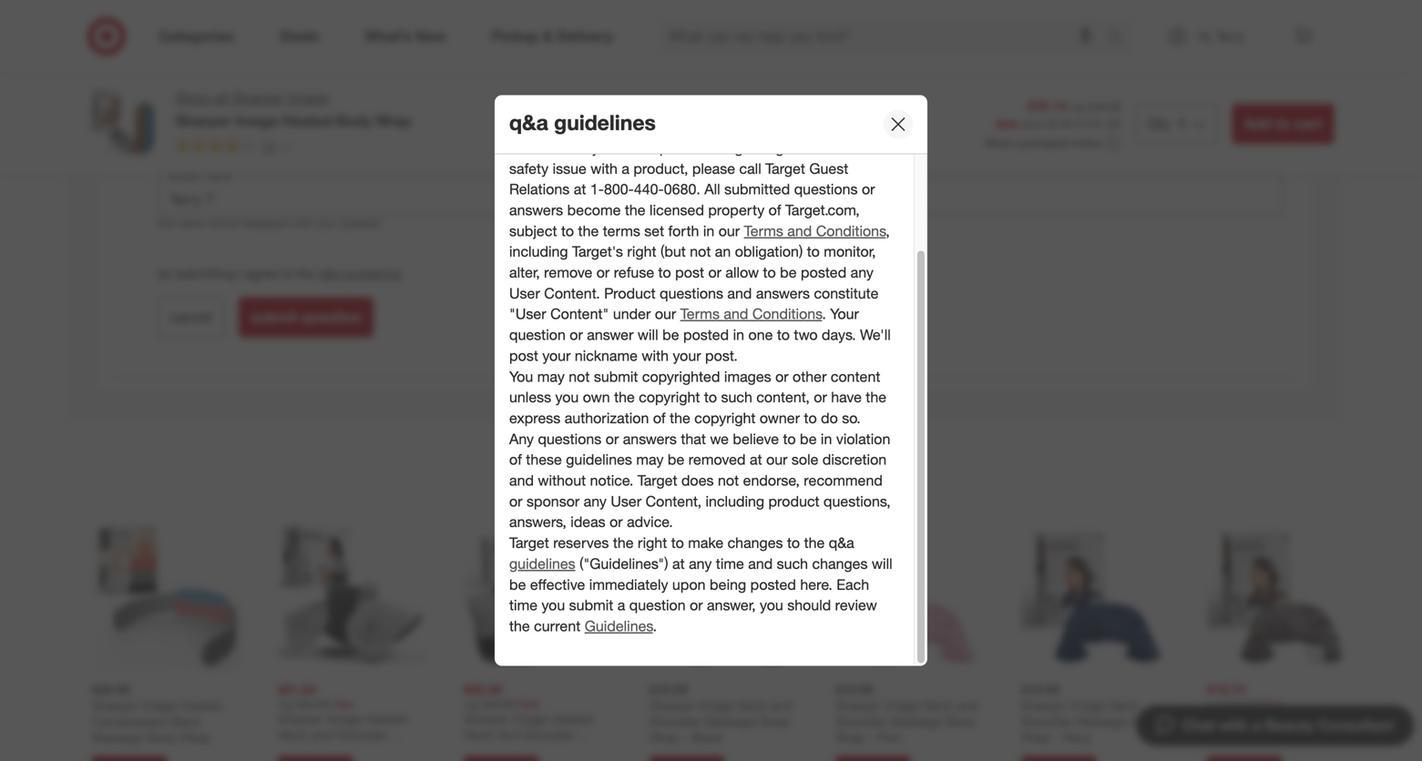 Task type: locate. For each thing, give the bounding box(es) containing it.
questions down purchasing
[[654, 139, 718, 157]]

by submitting i agree to the q&a guidelines
[[158, 266, 402, 282]]

any down make
[[689, 555, 712, 573]]

0 horizontal spatial if
[[509, 97, 517, 115]]

q&a guidelines dialog
[[495, 54, 928, 667]]

. down immediately
[[653, 618, 657, 636]]

2 horizontal spatial .
[[822, 305, 826, 323]]

0 vertical spatial including
[[509, 243, 568, 261]]

consultant
[[1318, 717, 1394, 735]]

wrap inside $18.99 sharper image neck and shoulder massage body wrap - black
[[650, 730, 679, 746]]

2 vertical spatial answers
[[623, 430, 677, 448]]

conditions up two
[[753, 305, 822, 323]]

our right 'under'
[[655, 305, 676, 323]]

the left current
[[509, 618, 530, 636]]

1- down customer
[[841, 118, 854, 136]]

1 horizontal spatial answers
[[623, 430, 677, 448]]

image inside $19.99 sharper image neck shoulder massage body wrap - navy
[[1071, 698, 1106, 714]]

owner
[[760, 410, 800, 427]]

1 vertical spatial our
[[655, 305, 676, 323]]

or inside ("guidelines") at any time and such changes will be effective immediately upon being posted here. each time you submit a question or answer, you should review the current
[[690, 597, 703, 615]]

right for to
[[638, 535, 667, 552]]

neck inside $19.99 sharper image neck and shoulder massage body wrap - pink
[[924, 698, 953, 714]]

0 vertical spatial posted
[[801, 264, 847, 282]]

1 horizontal spatial call
[[814, 118, 837, 136]]

sharper up black
[[650, 698, 695, 714]]

wrap inside $12.74 reg $14.99 sale sharper image neck and shoulder wrap pad
[[1262, 728, 1292, 744]]

regarding up purchasing
[[651, 97, 714, 115]]

sale for $12.74
[[1262, 698, 1284, 712]]

questions,
[[824, 493, 891, 511]]

have up services,
[[549, 97, 580, 115]]

to left do
[[804, 410, 817, 427]]

to left two
[[777, 326, 790, 344]]

- inside $19.99 sharper image neck and shoulder massage body wrap - pink
[[869, 730, 874, 746]]

massage inside the $29.99 sharper image heated compression back massage body wrap
[[92, 730, 144, 746]]

0 vertical spatial $18.99
[[1088, 100, 1121, 114]]

do
[[821, 410, 838, 427]]

question down immediately
[[629, 597, 686, 615]]

0 vertical spatial 1-
[[841, 118, 854, 136]]

0 vertical spatial submit
[[251, 309, 298, 326]]

shoulder inside $18.99 sharper image neck and shoulder massage body wrap - black
[[650, 714, 701, 730]]

1 vertical spatial $18.99
[[650, 682, 688, 698]]

or right shipping
[[631, 118, 644, 136]]

health
[[800, 139, 840, 157]]

0 horizontal spatial 1-
[[590, 181, 604, 198]]

guidelines up effective
[[509, 555, 576, 573]]

questions up . your question or answer will be posted in one to two days. we'll post your nickname with your post.
[[660, 285, 724, 302]]

0 vertical spatial user
[[509, 285, 540, 302]]

sharper inside $18.99 sharper image neck and shoulder massage body wrap - black
[[650, 698, 695, 714]]

shoulder inside $19.99 sharper image neck shoulder massage body wrap - navy
[[1022, 714, 1073, 730]]

current
[[534, 618, 581, 636]]

copyrighted
[[642, 368, 720, 386]]

we'll
[[860, 326, 891, 344]]

0 horizontal spatial not
[[569, 368, 590, 386]]

monitor,
[[824, 243, 876, 261]]

body inside shop all sharper image sharper image heated body wrap
[[336, 112, 372, 130]]

sharper image heated neck and shoulder massager wrap image
[[464, 522, 613, 671]]

nickname
[[575, 347, 638, 365]]

0 vertical spatial our
[[719, 222, 740, 240]]

upon
[[672, 576, 706, 594]]

the up authorization
[[614, 389, 635, 407]]

0 horizontal spatial such
[[721, 389, 753, 407]]

submit inside ("guidelines") at any time and such changes will be effective immediately upon being posted here. each time you submit a question or answer, you should review the current
[[569, 597, 614, 615]]

with down $14.99
[[1219, 717, 1249, 735]]

15
[[1080, 117, 1092, 131]]

question down q&a guidelines button
[[302, 309, 362, 326]]

be up copyrighted
[[663, 326, 679, 344]]

1 vertical spatial post
[[509, 347, 538, 365]]

guidelines link
[[585, 618, 653, 636]]

reg for $12.74
[[1207, 698, 1223, 712]]

massage inside $19.99 sharper image neck and shoulder massage body wrap - pink
[[891, 714, 943, 730]]

changes inside target reserves the right to make changes to the q&a guidelines
[[728, 535, 783, 552]]

0 vertical spatial not
[[690, 243, 711, 261]]

shoulder inside $12.74 reg $14.99 sale sharper image neck and shoulder wrap pad
[[1207, 728, 1259, 744]]

or down an
[[708, 264, 722, 282]]

heated right compression
[[180, 698, 222, 714]]

0 horizontal spatial answers
[[509, 201, 563, 219]]

sharper image neck and shoulder massage body wrap - pink image
[[836, 522, 985, 671]]

post up you
[[509, 347, 538, 365]]

submit inside button
[[251, 309, 298, 326]]

2 horizontal spatial in
[[821, 430, 832, 448]]

question inside button
[[302, 309, 362, 326]]

sale up when
[[996, 117, 1019, 131]]

q&a
[[509, 110, 548, 135], [318, 266, 340, 282], [829, 535, 855, 552]]

0 vertical spatial right
[[627, 243, 657, 261]]

terms and conditions link up one
[[680, 305, 822, 323]]

2 vertical spatial target
[[509, 535, 549, 552]]

one
[[749, 326, 773, 344]]

a up guidelines .
[[618, 597, 625, 615]]

3 - from the left
[[1055, 730, 1060, 746]]

sharper image neck and shoulder wrap pad image
[[1207, 522, 1357, 671]]

1 horizontal spatial heated
[[282, 112, 332, 130]]

0 horizontal spatial 800-
[[604, 181, 634, 198]]

sale inside $21.24 reg $24.99 sale
[[333, 698, 354, 712]]

- left navy
[[1055, 730, 1060, 746]]

sharper down $12.74
[[1207, 712, 1253, 728]]

1 vertical spatial any
[[584, 493, 607, 511]]

2 $19.99 from the left
[[1022, 682, 1060, 698]]

to down owner
[[783, 430, 796, 448]]

0 vertical spatial call
[[814, 118, 837, 136]]

not down removed
[[718, 472, 739, 490]]

$24.99
[[297, 698, 330, 712]]

image
[[289, 89, 329, 107], [235, 112, 278, 130], [141, 698, 177, 714], [699, 698, 734, 714], [885, 698, 920, 714], [1071, 698, 1106, 714], [513, 712, 548, 728], [1257, 712, 1292, 728]]

0 horizontal spatial our
[[655, 305, 676, 323]]

question
[[340, 216, 382, 230], [302, 309, 362, 326], [509, 326, 566, 344], [629, 597, 686, 615]]

2 horizontal spatial any
[[851, 264, 874, 282]]

you left own
[[555, 389, 579, 407]]

$18.99
[[1088, 100, 1121, 114], [650, 682, 688, 698]]

1 horizontal spatial your
[[542, 347, 571, 365]]

0 vertical spatial such
[[721, 389, 753, 407]]

with right displayed
[[293, 216, 313, 230]]

$16.14
[[1028, 98, 1066, 114]]

or up do
[[814, 389, 827, 407]]

post down (but
[[675, 264, 704, 282]]

1 - from the left
[[683, 730, 688, 746]]

- left black
[[683, 730, 688, 746]]

of down any at bottom left
[[509, 451, 522, 469]]

0 vertical spatial copyright
[[639, 389, 700, 407]]

1 vertical spatial answers
[[756, 285, 810, 302]]

0 horizontal spatial in
[[703, 222, 715, 240]]

1 horizontal spatial 1-
[[841, 118, 854, 136]]

$12.74 reg $14.99 sale sharper image neck and shoulder wrap pad
[[1207, 682, 1350, 744]]

0 vertical spatial any
[[851, 264, 874, 282]]

submit up guidelines
[[569, 597, 614, 615]]

pink
[[877, 730, 902, 746]]

wrap
[[376, 112, 411, 130], [1262, 728, 1292, 744], [181, 730, 211, 746], [650, 730, 679, 746], [836, 730, 865, 746], [1022, 730, 1051, 746], [524, 744, 553, 760]]

. for all
[[697, 181, 701, 198]]

2 horizontal spatial our
[[766, 451, 788, 469]]

our
[[719, 222, 740, 240], [655, 305, 676, 323], [766, 451, 788, 469]]

you
[[522, 97, 545, 115], [592, 139, 616, 157], [555, 389, 579, 407], [542, 597, 565, 615], [760, 597, 783, 615]]

2 vertical spatial will
[[872, 555, 893, 573]]

reg up ( at the top right of the page
[[1069, 100, 1085, 114]]

q&a up each
[[829, 535, 855, 552]]

have
[[549, 97, 580, 115], [620, 139, 650, 157], [831, 389, 862, 407]]

question inside . your question or answer will be posted in one to two days. we'll post your nickname with your post.
[[509, 326, 566, 344]]

body inside the $29.99 sharper image heated compression back massage body wrap
[[147, 730, 178, 746]]

please
[[767, 118, 810, 136], [692, 160, 735, 177]]

constitute
[[814, 285, 879, 302]]

or up answers,
[[509, 493, 523, 511]]

None text field
[[158, 175, 1284, 216]]

an
[[715, 243, 731, 261]]

image inside $18.99 sharper image neck and shoulder massage body wrap - black
[[699, 698, 734, 714]]

make
[[688, 535, 724, 552]]

submit
[[251, 309, 298, 326], [594, 368, 638, 386], [569, 597, 614, 615]]

0 vertical spatial in
[[703, 222, 715, 240]]

0 horizontal spatial have
[[549, 97, 580, 115]]

heated right and
[[552, 712, 594, 728]]

terms and conditions
[[744, 222, 886, 240], [680, 305, 822, 323]]

all
[[214, 89, 228, 107]]

including inside you may not submit copyrighted images or other content unless you own the copyright to such content, or have the express authorization of the copyright owner to do so. any questions or answers that we believe to be in violation of these guidelines may be removed at our sole discretion and without notice. target does not endorse, recommend or sponsor any user content, including product questions, answers, ideas or advice.
[[706, 493, 765, 511]]

0 vertical spatial terms and conditions link
[[744, 222, 886, 240]]

image of sharper image heated body wrap image
[[88, 87, 161, 160]]

answers inside the , including target's right (but not an obligation) to monitor, alter, remove or refuse to post or allow to be posted any user content. product questions and answers constitute "user content" under our
[[756, 285, 810, 302]]

2 horizontal spatial heated
[[552, 712, 594, 728]]

0 vertical spatial regarding
[[651, 97, 714, 115]]

submit down by submitting i agree to the q&a guidelines
[[251, 309, 298, 326]]

. left 'all'
[[697, 181, 701, 198]]

sharper inside $19.99 sharper image neck and shoulder massage body wrap - pink
[[836, 698, 881, 714]]

displayed
[[243, 216, 290, 230]]

1 vertical spatial please
[[692, 160, 735, 177]]

sharper down '$42.49'
[[464, 712, 509, 728]]

heated for neck
[[552, 712, 594, 728]]

posted inside the , including target's right (but not an obligation) to monitor, alter, remove or refuse to post or allow to be posted any user content. product questions and answers constitute "user content" under our
[[801, 264, 847, 282]]

1 $19.99 from the left
[[836, 682, 874, 698]]

unless
[[509, 389, 551, 407]]

answers left that
[[623, 430, 677, 448]]

What can we help you find? suggestions appear below search field
[[658, 16, 1112, 56]]

questions down guest
[[794, 181, 858, 198]]

answers
[[509, 201, 563, 219], [756, 285, 810, 302], [623, 430, 677, 448]]

sharper inside $42.49 reg $49.99 sale sharper image heated neck and shoulder massager wrap
[[464, 712, 509, 728]]

reg inside $12.74 reg $14.99 sale sharper image neck and shoulder wrap pad
[[1207, 698, 1223, 712]]

neck inside $42.49 reg $49.99 sale sharper image heated neck and shoulder massager wrap
[[464, 728, 494, 744]]

0 horizontal spatial changes
[[728, 535, 783, 552]]

including down subject
[[509, 243, 568, 261]]

q&a up 591-
[[509, 110, 548, 135]]

issue
[[553, 160, 587, 177]]

your right displayed
[[316, 216, 337, 230]]

right for (but
[[627, 243, 657, 261]]

should
[[788, 597, 831, 615]]

1 vertical spatial 1-
[[590, 181, 604, 198]]

any inside you may not submit copyrighted images or other content unless you own the copyright to such content, or have the express authorization of the copyright owner to do so. any questions or answers that we believe to be in violation of these guidelines may be removed at our sole discretion and without notice. target does not endorse, recommend or sponsor any user content, including product questions, answers, ideas or advice.
[[584, 493, 607, 511]]

target.com,
[[718, 97, 792, 115], [785, 201, 860, 219]]

time
[[716, 555, 744, 573], [509, 597, 538, 615]]

2 vertical spatial submit
[[569, 597, 614, 615]]

images
[[724, 368, 772, 386]]

target.com, down guest
[[785, 201, 860, 219]]

sale
[[996, 117, 1019, 131], [333, 698, 354, 712], [519, 698, 540, 712], [1262, 698, 1284, 712]]

guidelines link
[[509, 555, 576, 573]]

2 vertical spatial our
[[766, 451, 788, 469]]

be down the obligation)
[[780, 264, 797, 282]]

1 horizontal spatial not
[[690, 243, 711, 261]]

0 horizontal spatial including
[[509, 243, 568, 261]]

with up copyrighted
[[642, 347, 669, 365]]

to inside . all submitted questions or answers become the licensed property of target.com, subject to the terms set forth in our
[[561, 222, 574, 240]]

posted
[[801, 264, 847, 282], [683, 326, 729, 344], [751, 576, 796, 594]]

- left pink
[[869, 730, 874, 746]]

that
[[681, 430, 706, 448]]

target down answers,
[[509, 535, 549, 552]]

1 vertical spatial target
[[638, 472, 678, 490]]

1 vertical spatial call
[[739, 160, 762, 177]]

1 vertical spatial posted
[[683, 326, 729, 344]]

0 horizontal spatial user
[[509, 285, 540, 302]]

regarding down 'items,'
[[722, 139, 784, 157]]

copyright
[[639, 389, 700, 407], [695, 410, 756, 427]]

you up current
[[542, 597, 565, 615]]

2 - from the left
[[869, 730, 874, 746]]

to down product
[[787, 535, 800, 552]]

reg
[[1069, 100, 1085, 114], [278, 698, 294, 712], [464, 698, 480, 712], [1207, 698, 1223, 712]]

1 horizontal spatial regarding
[[722, 139, 784, 157]]

$18.99 down guidelines .
[[650, 682, 688, 698]]

0 horizontal spatial posted
[[683, 326, 729, 344]]

these
[[526, 451, 562, 469]]

save
[[1022, 117, 1044, 131]]

target inside you may not submit copyrighted images or other content unless you own the copyright to such content, or have the express authorization of the copyright owner to do so. any questions or answers that we believe to be in violation of these guidelines may be removed at our sole discretion and without notice. target does not endorse, recommend or sponsor any user content, including product questions, answers, ideas or advice.
[[638, 472, 678, 490]]

a inside button
[[1253, 717, 1261, 735]]

$18.99 inside $18.99 sharper image neck and shoulder massage body wrap - black
[[650, 682, 688, 698]]

reg inside $42.49 reg $49.99 sale sharper image heated neck and shoulder massager wrap
[[464, 698, 480, 712]]

0 horizontal spatial target
[[509, 535, 549, 552]]

sharper down 'shop'
[[175, 112, 231, 130]]

sale for $21.24
[[333, 698, 354, 712]]

sale inside $42.49 reg $49.99 sale sharper image heated neck and shoulder massager wrap
[[519, 698, 540, 712]]

1 vertical spatial 800-
[[604, 181, 634, 198]]

terms up the obligation)
[[744, 222, 784, 240]]

sale up chat with a beauty consultant
[[1262, 698, 1284, 712]]

in down do
[[821, 430, 832, 448]]

q&a guidelines button
[[318, 265, 402, 283]]

posted inside . your question or answer will be posted in one to two days. we'll post your nickname with your post.
[[683, 326, 729, 344]]

reg left $24.99
[[278, 698, 294, 712]]

target inside target reserves the right to make changes to the q&a guidelines
[[509, 535, 549, 552]]

any inside ("guidelines") at any time and such changes will be effective immediately upon being posted here. each time you submit a question or answer, you should review the current
[[689, 555, 712, 573]]

0 horizontal spatial will
[[208, 216, 224, 230]]

a down $14.99
[[1253, 717, 1261, 735]]

1 vertical spatial time
[[509, 597, 538, 615]]

neck
[[738, 698, 768, 714], [924, 698, 953, 714], [1110, 698, 1139, 714], [1295, 712, 1325, 728], [464, 728, 494, 744]]

10 link
[[175, 137, 293, 158]]

1 horizontal spatial .
[[697, 181, 701, 198]]

such down images
[[721, 389, 753, 407]]

the
[[625, 201, 646, 219], [578, 222, 599, 240], [296, 266, 314, 282], [614, 389, 635, 407], [866, 389, 887, 407], [670, 410, 691, 427], [613, 535, 634, 552], [804, 535, 825, 552], [509, 618, 530, 636]]

your up copyrighted
[[673, 347, 701, 365]]

answers,
[[509, 514, 567, 531]]

changes inside ("guidelines") at any time and such changes will be effective immediately upon being posted here. each time you submit a question or answer, you should review the current
[[812, 555, 868, 573]]

have up so.
[[831, 389, 862, 407]]

at left least
[[158, 146, 167, 160]]

0 horizontal spatial $19.99
[[836, 682, 874, 698]]

customer
[[796, 97, 858, 115]]

call down customer
[[814, 118, 837, 136]]

sale inside the $16.14 reg $18.99 sale save $ 2.85 ( 15 % off )
[[996, 117, 1019, 131]]

answer,
[[707, 597, 756, 615]]

being
[[710, 576, 747, 594]]

1 vertical spatial changes
[[812, 555, 868, 573]]

massage inside $19.99 sharper image neck shoulder massage body wrap - navy
[[1077, 714, 1128, 730]]

other
[[793, 368, 827, 386]]

1 vertical spatial target.com,
[[785, 201, 860, 219]]

1 horizontal spatial such
[[777, 555, 808, 573]]

2 vertical spatial not
[[718, 472, 739, 490]]

neck for sharper image neck and shoulder massage body wrap - black
[[738, 698, 768, 714]]

chat with a beauty consultant button
[[1136, 705, 1415, 747]]

- inside $19.99 sharper image neck shoulder massage body wrap - navy
[[1055, 730, 1060, 746]]

or right ideas
[[610, 514, 623, 531]]

reg for $16.14
[[1069, 100, 1085, 114]]

and inside $19.99 sharper image neck and shoulder massage body wrap - pink
[[957, 698, 978, 714]]

user down notice.
[[611, 493, 642, 511]]

including inside the , including target's right (but not an obligation) to monitor, alter, remove or refuse to post or allow to be posted any user content. product questions and answers constitute "user content" under our
[[509, 243, 568, 261]]

1 vertical spatial such
[[777, 555, 808, 573]]

neck inside $18.99 sharper image neck and shoulder massage body wrap - black
[[738, 698, 768, 714]]

0 vertical spatial .
[[697, 181, 701, 198]]

1 horizontal spatial $19.99
[[1022, 682, 1060, 698]]

add to cart
[[1244, 115, 1323, 133]]

1 horizontal spatial please
[[767, 118, 810, 136]]

0 horizontal spatial -
[[683, 730, 688, 746]]

and inside $12.74 reg $14.99 sale sharper image neck and shoulder wrap pad
[[1329, 712, 1350, 728]]

review
[[835, 597, 877, 615]]

massager
[[464, 744, 520, 760]]

at inside if you have questions regarding target.com, customer services, shipping or purchasing items, please call 1-800- 591-3869. if you have questions regarding a health or safety issue with a product, please call target guest relations at
[[574, 181, 586, 198]]

removed
[[689, 451, 746, 469]]

target.com, up 'items,'
[[718, 97, 792, 115]]

1 horizontal spatial user
[[611, 493, 642, 511]]

0 horizontal spatial terms
[[680, 305, 720, 323]]

heated inside $42.49 reg $49.99 sale sharper image heated neck and shoulder massager wrap
[[552, 712, 594, 728]]

questions inside you may not submit copyrighted images or other content unless you own the copyright to such content, or have the express authorization of the copyright owner to do so. any questions or answers that we believe to be in violation of these guidelines may be removed at our sole discretion and without notice. target does not endorse, recommend or sponsor any user content, including product questions, answers, ideas or advice.
[[538, 430, 602, 448]]

authorization
[[565, 410, 649, 427]]

heated inside shop all sharper image sharper image heated body wrap
[[282, 112, 332, 130]]

obligation)
[[735, 243, 803, 261]]

items
[[714, 466, 769, 492]]

2 horizontal spatial not
[[718, 472, 739, 490]]

1 horizontal spatial will
[[638, 326, 658, 344]]

reg inside $21.24 reg $24.99 sale
[[278, 698, 294, 712]]

body for shop all sharper image sharper image heated body wrap
[[336, 112, 372, 130]]

1 horizontal spatial $18.99
[[1088, 100, 1121, 114]]

similar items
[[640, 466, 769, 492]]

1 vertical spatial of
[[653, 410, 666, 427]]

wrap inside shop all sharper image sharper image heated body wrap
[[376, 112, 411, 130]]

target inside if you have questions regarding target.com, customer services, shipping or purchasing items, please call 1-800- 591-3869. if you have questions regarding a health or safety issue with a product, please call target guest relations at
[[766, 160, 805, 177]]

1 horizontal spatial posted
[[751, 576, 796, 594]]

at down believe
[[750, 451, 762, 469]]

question up q&a guidelines button
[[340, 216, 382, 230]]

not left an
[[690, 243, 711, 261]]

2 horizontal spatial answers
[[756, 285, 810, 302]]

will inside . your question or answer will be posted in one to two days. we'll post your nickname with your post.
[[638, 326, 658, 344]]

0 horizontal spatial regarding
[[651, 97, 714, 115]]

target up content,
[[638, 472, 678, 490]]

at inside you may not submit copyrighted images or other content unless you own the copyright to such content, or have the express authorization of the copyright owner to do so. any questions or answers that we believe to be in violation of these guidelines may be removed at our sole discretion and without notice. target does not endorse, recommend or sponsor any user content, including product questions, answers, ideas or advice.
[[750, 451, 762, 469]]

1 vertical spatial may
[[636, 451, 664, 469]]

1 vertical spatial terms and conditions link
[[680, 305, 822, 323]]

body for $29.99 sharper image heated compression back massage body wrap
[[147, 730, 178, 746]]

terms and conditions up one
[[680, 305, 822, 323]]

1 horizontal spatial have
[[620, 139, 650, 157]]

2.85
[[1052, 117, 1074, 131]]

1 vertical spatial not
[[569, 368, 590, 386]]

1- up become
[[590, 181, 604, 198]]

800-
[[854, 118, 884, 136], [604, 181, 634, 198]]

body inside $18.99 sharper image neck and shoulder massage body wrap - black
[[760, 714, 790, 730]]

massage for $29.99 sharper image heated compression back massage body wrap
[[92, 730, 144, 746]]

0 vertical spatial if
[[509, 97, 517, 115]]

reg left the $49.99
[[464, 698, 480, 712]]

$21.24
[[278, 682, 316, 698]]

reg up chat
[[1207, 698, 1223, 712]]

$12.74
[[1207, 682, 1246, 698]]

of down copyrighted
[[653, 410, 666, 427]]

in
[[703, 222, 715, 240], [733, 326, 745, 344], [821, 430, 832, 448]]

1 horizontal spatial target
[[638, 472, 678, 490]]

answers inside you may not submit copyrighted images or other content unless you own the copyright to such content, or have the express authorization of the copyright owner to do so. any questions or answers that we believe to be in violation of these guidelines may be removed at our sole discretion and without notice. target does not endorse, recommend or sponsor any user content, including product questions, answers, ideas or advice.
[[623, 430, 677, 448]]

copyright up we
[[695, 410, 756, 427]]

0 vertical spatial will
[[208, 216, 224, 230]]

$19.99 inside $19.99 sharper image neck shoulder massage body wrap - navy
[[1022, 682, 1060, 698]]

image inside $42.49 reg $49.99 sale sharper image heated neck and shoulder massager wrap
[[513, 712, 548, 728]]

if
[[509, 97, 517, 115], [580, 139, 588, 157]]

0 horizontal spatial time
[[509, 597, 538, 615]]

0 horizontal spatial $18.99
[[650, 682, 688, 698]]

or up monitor,
[[862, 181, 875, 198]]

reg for $21.24
[[278, 698, 294, 712]]

each
[[837, 576, 869, 594]]

our up an
[[719, 222, 740, 240]]

terms
[[744, 222, 784, 240], [680, 305, 720, 323]]

conditions for topmost terms and conditions link
[[816, 222, 886, 240]]

not inside the , including target's right (but not an obligation) to monitor, alter, remove or refuse to post or allow to be posted any user content. product questions and answers constitute "user content" under our
[[690, 243, 711, 261]]

reserves
[[553, 535, 609, 552]]

0 vertical spatial of
[[769, 201, 781, 219]]

800- down customer
[[854, 118, 884, 136]]

q&a inside target reserves the right to make changes to the q&a guidelines
[[829, 535, 855, 552]]

1 vertical spatial in
[[733, 326, 745, 344]]

the up the here.
[[804, 535, 825, 552]]

target's
[[572, 243, 623, 261]]

reg for $42.49
[[464, 698, 480, 712]]

be down guidelines link
[[509, 576, 526, 594]]

shoulder inside $19.99 sharper image neck and shoulder massage body wrap - pink
[[836, 714, 887, 730]]

0 vertical spatial answers
[[509, 201, 563, 219]]

target
[[766, 160, 805, 177], [638, 472, 678, 490], [509, 535, 549, 552]]

have up 'product,'
[[620, 139, 650, 157]]

1 horizontal spatial our
[[719, 222, 740, 240]]

be inside ("guidelines") at any time and such changes will be effective immediately upon being posted here. each time you submit a question or answer, you should review the current
[[509, 576, 526, 594]]



Task type: describe. For each thing, give the bounding box(es) containing it.
with inside . your question or answer will be posted in one to two days. we'll post your nickname with your post.
[[642, 347, 669, 365]]

be inside . your question or answer will be posted in one to two days. we'll post your nickname with your post.
[[663, 326, 679, 344]]

questions up shipping
[[584, 97, 647, 115]]

1-800-440-0680
[[590, 181, 697, 198]]

submit inside you may not submit copyrighted images or other content unless you own the copyright to such content, or have the express authorization of the copyright owner to do so. any questions or answers that we believe to be in violation of these guidelines may be removed at our sole discretion and without notice. target does not endorse, recommend or sponsor any user content, including product questions, answers, ideas or advice.
[[594, 368, 638, 386]]

body for $18.99 sharper image neck and shoulder massage body wrap - black
[[760, 714, 790, 730]]

image inside the $29.99 sharper image heated compression back massage body wrap
[[141, 698, 177, 714]]

off
[[1105, 117, 1118, 131]]

the up the "("guidelines")"
[[613, 535, 634, 552]]

1 horizontal spatial may
[[636, 451, 664, 469]]

of inside . all submitted questions or answers become the licensed property of target.com, subject to the terms set forth in our
[[769, 201, 781, 219]]

800- inside if you have questions regarding target.com, customer services, shipping or purchasing items, please call 1-800- 591-3869. if you have questions regarding a health or safety issue with a product, please call target guest relations at
[[854, 118, 884, 136]]

guidelines inside target reserves the right to make changes to the q&a guidelines
[[509, 555, 576, 573]]

or inside . all submitted questions or answers become the licensed property of target.com, subject to the terms set forth in our
[[862, 181, 875, 198]]

and inside you may not submit copyrighted images or other content unless you own the copyright to such content, or have the express authorization of the copyright owner to do so. any questions or answers that we believe to be in violation of these guidelines may be removed at our sole discretion and without notice. target does not endorse, recommend or sponsor any user content, including product questions, answers, ideas or advice.
[[509, 472, 534, 490]]

$19.99 sharper image neck and shoulder massage body wrap - pink
[[836, 682, 978, 746]]

our inside the , including target's right (but not an obligation) to monitor, alter, remove or refuse to post or allow to be posted any user content. product questions and answers constitute "user content" under our
[[655, 305, 676, 323]]

violation
[[836, 430, 891, 448]]

in inside . all submitted questions or answers become the licensed property of target.com, subject to the terms set forth in our
[[703, 222, 715, 240]]

1 vertical spatial q&a
[[318, 266, 340, 282]]

image inside $19.99 sharper image neck and shoulder massage body wrap - pink
[[885, 698, 920, 714]]

0 horizontal spatial please
[[692, 160, 735, 177]]

believe
[[733, 430, 779, 448]]

all
[[705, 181, 721, 198]]

become
[[567, 201, 621, 219]]

neck for sharper image neck shoulder massage body wrap - navy
[[1110, 698, 1139, 714]]

and inside the , including target's right (but not an obligation) to monitor, alter, remove or refuse to post or allow to be posted any user content. product questions and answers constitute "user content" under our
[[728, 285, 752, 302]]

you up services,
[[522, 97, 545, 115]]

and inside ("guidelines") at any time and such changes will be effective immediately upon being posted here. each time you submit a question or answer, you should review the current
[[748, 555, 773, 573]]

guest
[[810, 160, 849, 177]]

and
[[497, 728, 520, 744]]

user inside you may not submit copyrighted images or other content unless you own the copyright to such content, or have the express authorization of the copyright owner to do so. any questions or answers that we believe to be in violation of these guidelines may be removed at our sole discretion and without notice. target does not endorse, recommend or sponsor any user content, including product questions, answers, ideas or advice.
[[611, 493, 642, 511]]

will inside ("guidelines") at any time and such changes will be effective immediately upon being posted here. each time you submit a question or answer, you should review the current
[[872, 555, 893, 573]]

you may not submit copyrighted images or other content unless you own the copyright to such content, or have the express authorization of the copyright owner to do so. any questions or answers that we believe to be in violation of these guidelines may be removed at our sole discretion and without notice. target does not endorse, recommend or sponsor any user content, including product questions, answers, ideas or advice.
[[509, 368, 891, 531]]

1 horizontal spatial time
[[716, 555, 744, 573]]

, including target's right (but not an obligation) to monitor, alter, remove or refuse to post or allow to be posted any user content. product questions and answers constitute "user content" under our
[[509, 222, 890, 323]]

neck inside $12.74 reg $14.99 sale sharper image neck and shoulder wrap pad
[[1295, 712, 1325, 728]]

the down become
[[578, 222, 599, 240]]

black
[[691, 730, 723, 746]]

you down shipping
[[592, 139, 616, 157]]

agree
[[245, 266, 278, 282]]

post.
[[705, 347, 738, 365]]

post inside . your question or answer will be posted in one to two days. we'll post your nickname with your post.
[[509, 347, 538, 365]]

here.
[[800, 576, 833, 594]]

to down copyrighted
[[704, 389, 717, 407]]

to down the obligation)
[[763, 264, 776, 282]]

1 vertical spatial copyright
[[695, 410, 756, 427]]

heated for body
[[282, 112, 332, 130]]

does
[[682, 472, 714, 490]]

wrap inside $19.99 sharper image neck shoulder massage body wrap - navy
[[1022, 730, 1051, 746]]

endorse,
[[743, 472, 800, 490]]

to down (but
[[658, 264, 671, 282]]

submit question
[[251, 309, 362, 326]]

two
[[794, 326, 818, 344]]

guidelines up submit question
[[344, 266, 402, 282]]

1- inside if you have questions regarding target.com, customer services, shipping or purchasing items, please call 1-800- 591-3869. if you have questions regarding a health or safety issue with a product, please call target guest relations at
[[841, 118, 854, 136]]

purchased
[[1017, 136, 1069, 150]]

question inside ("guidelines") at any time and such changes will be effective immediately upon being posted here. each time you submit a question or answer, you should review the current
[[629, 597, 686, 615]]

or up content,
[[776, 368, 789, 386]]

20
[[196, 146, 208, 160]]

sharper inside $19.99 sharper image neck shoulder massage body wrap - navy
[[1022, 698, 1067, 714]]

any inside the , including target's right (but not an obligation) to monitor, alter, remove or refuse to post or allow to be posted any user content. product questions and answers constitute "user content" under our
[[851, 264, 874, 282]]

discretion
[[823, 451, 887, 469]]

neck for sharper image neck and shoulder massage body wrap - pink
[[924, 698, 953, 714]]

sharper image heated neck and shoulder aromatherapy lavender scented hot/cold body wrap image
[[278, 522, 427, 671]]

posted inside ("guidelines") at any time and such changes will be effective immediately upon being posted here. each time you submit a question or answer, you should review the current
[[751, 576, 796, 594]]

$18.99 sharper image neck and shoulder massage body wrap - black
[[650, 682, 793, 746]]

sharper image neck shoulder massage body wrap - navy image
[[1022, 522, 1171, 671]]

wrap inside the $29.99 sharper image heated compression back massage body wrap
[[181, 730, 211, 746]]

set
[[645, 222, 664, 240]]

submit question button
[[239, 298, 374, 338]]

be down that
[[668, 451, 685, 469]]

. for your
[[822, 305, 826, 323]]

compression
[[92, 714, 168, 730]]

$49.99
[[483, 698, 516, 712]]

1 horizontal spatial if
[[580, 139, 588, 157]]

with inside button
[[1219, 717, 1249, 735]]

guidelines up the 3869.
[[554, 110, 656, 135]]

so.
[[842, 410, 861, 427]]

terms
[[603, 222, 640, 240]]

your
[[830, 305, 859, 323]]

a up the '1-800-440-0680'
[[622, 160, 630, 177]]

i
[[239, 266, 242, 282]]

alter,
[[509, 264, 540, 282]]

0 horizontal spatial call
[[739, 160, 762, 177]]

notice.
[[590, 472, 634, 490]]

online
[[1072, 136, 1101, 150]]

- for pink
[[869, 730, 874, 746]]

heated inside the $29.99 sharper image heated compression back massage body wrap
[[180, 698, 222, 714]]

to inside . your question or answer will be posted in one to two days. we'll post your nickname with your post.
[[777, 326, 790, 344]]

target.com, inside . all submitted questions or answers become the licensed property of target.com, subject to the terms set forth in our
[[785, 201, 860, 219]]

be inside the , including target's right (but not an obligation) to monitor, alter, remove or refuse to post or allow to be posted any user content. product questions and answers constitute "user content" under our
[[780, 264, 797, 282]]

or down authorization
[[606, 430, 619, 448]]

under
[[613, 305, 651, 323]]

0 horizontal spatial your
[[316, 216, 337, 230]]

2 horizontal spatial your
[[673, 347, 701, 365]]

product
[[769, 493, 820, 511]]

own
[[583, 389, 610, 407]]

sharper inside the $29.99 sharper image heated compression back massage body wrap
[[92, 698, 138, 714]]

sharper right all
[[232, 89, 284, 107]]

advice.
[[627, 514, 673, 531]]

)
[[1118, 117, 1121, 131]]

changes for to
[[728, 535, 783, 552]]

1 vertical spatial have
[[620, 139, 650, 157]]

in inside you may not submit copyrighted images or other content unless you own the copyright to such content, or have the express authorization of the copyright owner to do so. any questions or answers that we believe to be in violation of these guidelines may be removed at our sole discretion and without notice. target does not endorse, recommend or sponsor any user content, including product questions, answers, ideas or advice.
[[821, 430, 832, 448]]

to right agree
[[281, 266, 293, 282]]

$19.99 for sharper image neck shoulder massage body wrap - navy
[[1022, 682, 1060, 698]]

in inside . your question or answer will be posted in one to two days. we'll post your nickname with your post.
[[733, 326, 745, 344]]

sharper image heated compression back massage body wrap image
[[92, 522, 241, 671]]

to left monitor,
[[807, 243, 820, 261]]

licensed
[[650, 201, 704, 219]]

sole
[[792, 451, 819, 469]]

cancel button
[[158, 298, 224, 338]]

subject
[[509, 222, 557, 240]]

target reserves the right to make changes to the q&a guidelines
[[509, 535, 855, 573]]

product,
[[634, 160, 688, 177]]

440-
[[634, 181, 664, 198]]

1 horizontal spatial of
[[653, 410, 666, 427]]

body inside $19.99 sharper image neck shoulder massage body wrap - navy
[[1132, 714, 1162, 730]]

$42.49
[[464, 682, 502, 698]]

to inside button
[[1276, 115, 1290, 133]]

sale for $42.49
[[519, 698, 540, 712]]

you inside you may not submit copyrighted images or other content unless you own the copyright to such content, or have the express authorization of the copyright owner to do so. any questions or answers that we believe to be in violation of these guidelines may be removed at our sole discretion and without notice. target does not endorse, recommend or sponsor any user content, including product questions, answers, ideas or advice.
[[555, 389, 579, 407]]

massage for $19.99 sharper image neck and shoulder massage body wrap - pink
[[891, 714, 943, 730]]

the down content
[[866, 389, 887, 407]]

a left the health
[[788, 139, 796, 157]]

0 horizontal spatial .
[[653, 618, 657, 636]]

0 vertical spatial terms and conditions
[[744, 222, 886, 240]]

shoulder inside $42.49 reg $49.99 sale sharper image heated neck and shoulder massager wrap
[[524, 728, 575, 744]]

post inside the , including target's right (but not an obligation) to monitor, alter, remove or refuse to post or allow to be posted any user content. product questions and answers constitute "user content" under our
[[675, 264, 704, 282]]

sponsor
[[527, 493, 580, 511]]

0 vertical spatial please
[[767, 118, 810, 136]]

questions inside the , including target's right (but not an obligation) to monitor, alter, remove or refuse to post or allow to be posted any user content. product questions and answers constitute "user content" under our
[[660, 285, 724, 302]]

when purchased online
[[985, 136, 1101, 150]]

sale for $16.14
[[996, 117, 1019, 131]]

a inside ("guidelines") at any time and such changes will be effective immediately upon being posted here. each time you submit a question or answer, you should review the current
[[618, 597, 625, 615]]

items,
[[724, 118, 763, 136]]

wrap inside $42.49 reg $49.99 sale sharper image heated neck and shoulder massager wrap
[[524, 744, 553, 760]]

name
[[178, 216, 205, 230]]

ideas
[[571, 514, 606, 531]]

shop all sharper image sharper image heated body wrap
[[175, 89, 411, 130]]

such inside you may not submit copyrighted images or other content unless you own the copyright to such content, or have the express authorization of the copyright owner to do so. any questions or answers that we believe to be in violation of these guidelines may be removed at our sole discretion and without notice. target does not endorse, recommend or sponsor any user content, including product questions, answers, ideas or advice.
[[721, 389, 753, 407]]

characters
[[211, 146, 263, 160]]

such inside ("guidelines") at any time and such changes will be effective immediately upon being posted here. each time you submit a question or answer, you should review the current
[[777, 555, 808, 573]]

. all submitted questions or answers become the licensed property of target.com, subject to the terms set forth in our
[[509, 181, 875, 240]]

guidelines .
[[585, 618, 657, 636]]

1 horizontal spatial terms
[[744, 222, 784, 240]]

the right agree
[[296, 266, 314, 282]]

our inside . all submitted questions or answers become the licensed property of target.com, subject to the terms set forth in our
[[719, 222, 740, 240]]

("guidelines")
[[580, 555, 668, 573]]

0 horizontal spatial of
[[509, 451, 522, 469]]

. your question or answer will be posted in one to two days. we'll post your nickname with your post.
[[509, 305, 891, 365]]

add to cart button
[[1233, 104, 1335, 144]]

0 vertical spatial may
[[537, 368, 565, 386]]

$18.99 inside the $16.14 reg $18.99 sale save $ 2.85 ( 15 % off )
[[1088, 100, 1121, 114]]

How much is this on sale? text field
[[158, 23, 1284, 145]]

0 vertical spatial q&a
[[509, 110, 548, 135]]

10
[[261, 138, 275, 154]]

the inside ("guidelines") at any time and such changes will be effective immediately upon being posted here. each time you submit a question or answer, you should review the current
[[509, 618, 530, 636]]

purchasing
[[648, 118, 720, 136]]

$19.99 for sharper image neck and shoulder massage body wrap - pink
[[836, 682, 874, 698]]

our inside you may not submit copyrighted images or other content unless you own the copyright to such content, or have the express authorization of the copyright owner to do so. any questions or answers that we believe to be in violation of these guidelines may be removed at our sole discretion and without notice. target does not endorse, recommend or sponsor any user content, including product questions, answers, ideas or advice.
[[766, 451, 788, 469]]

,
[[886, 222, 890, 240]]

3869.
[[539, 139, 576, 157]]

and inside $18.99 sharper image neck and shoulder massage body wrap - black
[[771, 698, 793, 714]]

sharper image neck and shoulder massage body wrap - black image
[[650, 522, 799, 671]]

answers inside . all submitted questions or answers become the licensed property of target.com, subject to the terms set forth in our
[[509, 201, 563, 219]]

guidelines inside you may not submit copyrighted images or other content unless you own the copyright to such content, or have the express authorization of the copyright owner to do so. any questions or answers that we believe to be in violation of these guidelines may be removed at our sole discretion and without notice. target does not endorse, recommend or sponsor any user content, including product questions, answers, ideas or advice.
[[566, 451, 632, 469]]

at inside ("guidelines") at any time and such changes will be effective immediately upon being posted here. each time you submit a question or answer, you should review the current
[[673, 555, 685, 573]]

wrap inside $19.99 sharper image neck and shoulder massage body wrap - pink
[[836, 730, 865, 746]]

to left make
[[671, 535, 684, 552]]

or inside . your question or answer will be posted in one to two days. we'll post your nickname with your post.
[[570, 326, 583, 344]]

conditions for bottommost terms and conditions link
[[753, 305, 822, 323]]

navy
[[1063, 730, 1092, 746]]

be left displayed
[[227, 216, 240, 230]]

massage for $18.99 sharper image neck and shoulder massage body wrap - black
[[705, 714, 757, 730]]

or down target's
[[597, 264, 610, 282]]

1 vertical spatial terms and conditions
[[680, 305, 822, 323]]

back
[[172, 714, 201, 730]]

body for $19.99 sharper image neck and shoulder massage body wrap - pink
[[946, 714, 976, 730]]

1 vertical spatial regarding
[[722, 139, 784, 157]]

the up that
[[670, 410, 691, 427]]

have inside you may not submit copyrighted images or other content unless you own the copyright to such content, or have the express authorization of the copyright owner to do so. any questions or answers that we believe to be in violation of these guidelines may be removed at our sole discretion and without notice. target does not endorse, recommend or sponsor any user content, including product questions, answers, ideas or advice.
[[831, 389, 862, 407]]

- for black
[[683, 730, 688, 746]]

at least 20 characters
[[158, 146, 263, 160]]

0680
[[664, 181, 697, 198]]

shipping
[[571, 118, 627, 136]]

express
[[509, 410, 561, 427]]

with inside if you have questions regarding target.com, customer services, shipping or purchasing items, please call 1-800- 591-3869. if you have questions regarding a health or safety issue with a product, please call target guest relations at
[[591, 160, 618, 177]]

you left should
[[760, 597, 783, 615]]

similar
[[640, 466, 709, 492]]

changes for will
[[812, 555, 868, 573]]

$19.99 sharper image neck shoulder massage body wrap - navy
[[1022, 682, 1162, 746]]

or up guest
[[844, 139, 857, 157]]

$21.24 reg $24.99 sale
[[278, 682, 354, 712]]

sharper inside $12.74 reg $14.99 sale sharper image neck and shoulder wrap pad
[[1207, 712, 1253, 728]]

image inside $12.74 reg $14.99 sale sharper image neck and shoulder wrap pad
[[1257, 712, 1292, 728]]

property
[[708, 201, 765, 219]]

the down the '1-800-440-0680'
[[625, 201, 646, 219]]

questions inside . all submitted questions or answers become the licensed property of target.com, subject to the terms set forth in our
[[794, 181, 858, 198]]

without
[[538, 472, 586, 490]]

user inside the , including target's right (but not an obligation) to monitor, alter, remove or refuse to post or allow to be posted any user content. product questions and answers constitute "user content" under our
[[509, 285, 540, 302]]

target.com, inside if you have questions regarding target.com, customer services, shipping or purchasing items, please call 1-800- 591-3869. if you have questions regarding a health or safety issue with a product, please call target guest relations at
[[718, 97, 792, 115]]

be up sole
[[800, 430, 817, 448]]

when
[[985, 136, 1014, 150]]



Task type: vqa. For each thing, say whether or not it's contained in the screenshot.
these
yes



